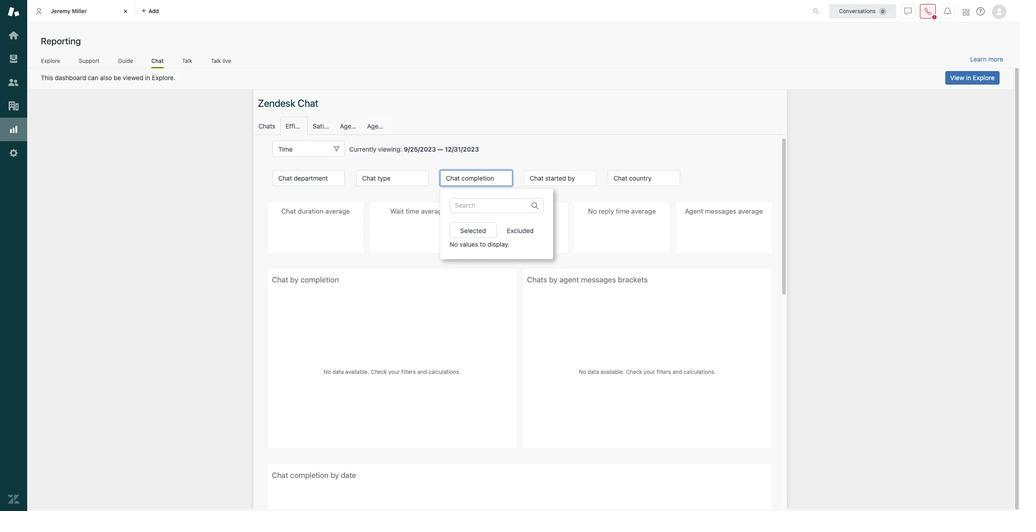 Task type: vqa. For each thing, say whether or not it's contained in the screenshot.
Foodlez
no



Task type: describe. For each thing, give the bounding box(es) containing it.
get help image
[[977, 7, 985, 15]]

close image
[[121, 7, 130, 16]]

support link
[[79, 57, 100, 67]]

main element
[[0, 0, 27, 512]]

dashboard
[[55, 74, 86, 82]]

add button
[[136, 0, 164, 22]]

admin image
[[8, 147, 19, 159]]

zendesk products image
[[963, 9, 970, 15]]

zendesk image
[[8, 494, 19, 506]]

chat link
[[151, 57, 164, 68]]

miller
[[72, 8, 87, 14]]

jeremy
[[51, 8, 70, 14]]

more
[[989, 55, 1004, 63]]

this dashboard can also be viewed in explore.
[[41, 74, 176, 82]]

reporting image
[[8, 124, 19, 136]]

zendesk support image
[[8, 6, 19, 18]]

button displays agent's chat status as invisible. image
[[905, 7, 912, 15]]

customers image
[[8, 77, 19, 88]]

explore.
[[152, 74, 176, 82]]

view
[[951, 74, 965, 82]]

chat
[[151, 57, 164, 64]]

explore inside button
[[973, 74, 995, 82]]

also
[[100, 74, 112, 82]]

conversations button
[[830, 4, 897, 18]]

0 horizontal spatial explore
[[41, 57, 60, 64]]

views image
[[8, 53, 19, 65]]

talk for talk
[[182, 57, 192, 64]]

reporting
[[41, 36, 81, 46]]



Task type: locate. For each thing, give the bounding box(es) containing it.
jeremy miller tab
[[27, 0, 136, 23]]

1 in from the left
[[145, 74, 150, 82]]

0 vertical spatial explore
[[41, 57, 60, 64]]

jeremy miller
[[51, 8, 87, 14]]

notifications image
[[944, 7, 952, 15]]

learn more link
[[971, 55, 1004, 63]]

1 horizontal spatial explore
[[973, 74, 995, 82]]

0 horizontal spatial talk
[[182, 57, 192, 64]]

1 talk from the left
[[182, 57, 192, 64]]

0 horizontal spatial in
[[145, 74, 150, 82]]

1 horizontal spatial in
[[966, 74, 972, 82]]

viewed
[[123, 74, 143, 82]]

learn
[[971, 55, 987, 63]]

live
[[223, 57, 231, 64]]

guide link
[[118, 57, 133, 67]]

get started image
[[8, 29, 19, 41]]

view in explore button
[[946, 71, 1000, 85]]

in inside button
[[966, 74, 972, 82]]

can
[[88, 74, 98, 82]]

explore
[[41, 57, 60, 64], [973, 74, 995, 82]]

talk right chat
[[182, 57, 192, 64]]

this
[[41, 74, 53, 82]]

talk for talk live
[[211, 57, 221, 64]]

talk left live
[[211, 57, 221, 64]]

organizations image
[[8, 100, 19, 112]]

explore link
[[41, 57, 60, 67]]

talk live
[[211, 57, 231, 64]]

talk live link
[[211, 57, 232, 67]]

in right 'view'
[[966, 74, 972, 82]]

learn more
[[971, 55, 1004, 63]]

talk link
[[182, 57, 193, 67]]

1 horizontal spatial talk
[[211, 57, 221, 64]]

explore up this at the top left
[[41, 57, 60, 64]]

in
[[145, 74, 150, 82], [966, 74, 972, 82]]

add
[[149, 7, 159, 14]]

conversations
[[839, 7, 876, 14]]

explore down learn more link
[[973, 74, 995, 82]]

tabs tab list
[[27, 0, 804, 23]]

in right viewed
[[145, 74, 150, 82]]

2 talk from the left
[[211, 57, 221, 64]]

support
[[79, 57, 99, 64]]

1 vertical spatial explore
[[973, 74, 995, 82]]

be
[[114, 74, 121, 82]]

2 in from the left
[[966, 74, 972, 82]]

view in explore
[[951, 74, 995, 82]]

guide
[[118, 57, 133, 64]]

talk
[[182, 57, 192, 64], [211, 57, 221, 64]]



